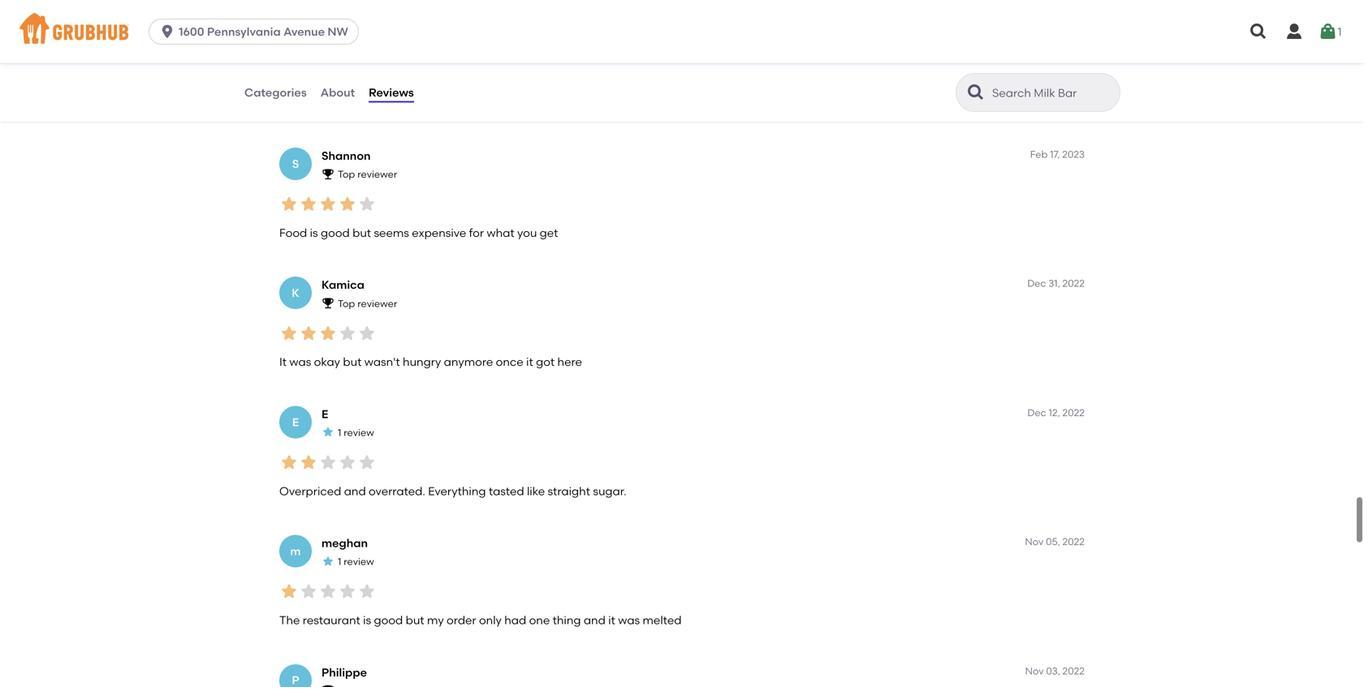 Task type: describe. For each thing, give the bounding box(es) containing it.
considering
[[279, 97, 344, 111]]

nov for philippe
[[1026, 666, 1044, 678]]

but left my
[[406, 614, 424, 628]]

knives
[[581, 64, 615, 78]]

overpriced
[[279, 485, 341, 499]]

okay
[[314, 355, 340, 369]]

overrated.
[[369, 485, 425, 499]]

review for meghan
[[344, 557, 374, 568]]

frosting,
[[974, 64, 1018, 78]]

overpriced and overrated. everything tasted like straight sugar.
[[279, 485, 627, 499]]

1 or from the left
[[331, 64, 342, 78]]

dec for it was okay but wasn't hungry anymore once it got here
[[1028, 278, 1047, 290]]

shannon
[[322, 149, 371, 163]]

categories button
[[244, 63, 308, 122]]

you
[[517, 226, 537, 240]]

expensive
[[412, 226, 466, 240]]

straw
[[298, 64, 328, 78]]

meghan
[[322, 537, 368, 551]]

about button
[[320, 63, 356, 122]]

4 trophy icon image from the top
[[322, 685, 335, 688]]

cream.
[[521, 64, 560, 78]]

dec for overpriced and overrated. everything tasted like straight sugar.
[[1028, 407, 1047, 419]]

1 review for meghan
[[338, 557, 374, 568]]

1 inside 1 button
[[1338, 25, 1342, 38]]

better
[[432, 80, 466, 94]]

disappointing
[[939, 80, 1016, 94]]

svg image inside 1 button
[[1319, 22, 1338, 41]]

feb
[[1031, 149, 1048, 160]]

cake
[[378, 80, 405, 94]]

1 horizontal spatial e
[[322, 408, 328, 421]]

was right 'it'
[[289, 355, 311, 369]]

m
[[290, 545, 301, 559]]

was up profoundly
[[887, 64, 909, 78]]

than
[[469, 80, 494, 94]]

1 for the restaurant is good but my order only had one thing and it was melted
[[338, 557, 341, 568]]

1 top reviewer from the top
[[338, 6, 397, 18]]

1600 pennsylvania avenue nw button
[[149, 19, 365, 45]]

utensils
[[750, 64, 791, 78]]

2022 for the restaurant is good but my order only had one thing and it was melted
[[1063, 537, 1085, 548]]

reviewer for shannon
[[358, 169, 397, 180]]

once
[[496, 355, 524, 369]]

main navigation navigation
[[0, 0, 1365, 63]]

1600 pennsylvania avenue nw
[[179, 25, 348, 39]]

1 horizontal spatial it
[[608, 614, 616, 628]]

top reviewer for shannon
[[338, 169, 397, 180]]

dry,
[[912, 64, 932, 78]]

but right okay
[[343, 355, 362, 369]]

12,
[[1049, 407, 1061, 419]]

only
[[479, 614, 502, 628]]

reviewer for kamica
[[358, 298, 397, 310]]

kamica
[[322, 278, 365, 292]]

nov 05, 2022
[[1025, 537, 1085, 548]]

forks
[[632, 64, 658, 78]]

top for shannon
[[338, 169, 355, 180]]

grocery
[[279, 80, 322, 94]]

food is good but seems expensive for what you get
[[279, 226, 558, 240]]

categories
[[244, 86, 307, 99]]

for left what
[[469, 226, 484, 240]]

pie
[[522, 80, 539, 94]]

everything
[[428, 485, 486, 499]]

the up of
[[812, 64, 830, 78]]

for up of
[[794, 64, 809, 78]]

05,
[[1046, 537, 1061, 548]]

2022 for overpriced and overrated. everything tasted like straight sugar.
[[1063, 407, 1085, 419]]

a
[[1045, 64, 1053, 78]]

nov for meghan
[[1025, 537, 1044, 548]]

17,
[[1050, 149, 1060, 160]]

hungry
[[403, 355, 441, 369]]

food
[[279, 226, 307, 240]]

pennsylvania
[[207, 25, 281, 39]]

cake.
[[699, 64, 729, 78]]

this.
[[497, 80, 519, 94]]

k
[[292, 286, 300, 300]]

dec 31, 2022
[[1028, 278, 1085, 290]]

1 trophy icon image from the top
[[322, 5, 335, 18]]

wasn't
[[364, 355, 400, 369]]

1 horizontal spatial svg image
[[1285, 22, 1304, 41]]

top reviewer for kamica
[[338, 298, 397, 310]]

one
[[529, 614, 550, 628]]

here
[[558, 355, 582, 369]]

what
[[487, 226, 515, 240]]

1 review for e
[[338, 427, 374, 439]]

1600
[[179, 25, 204, 39]]

1 for overpriced and overrated. everything tasted like straight sugar.
[[338, 427, 341, 439]]

3 no from the left
[[732, 64, 748, 78]]

2 trophy icon image from the top
[[322, 168, 335, 181]]

though.
[[623, 80, 666, 94]]

my
[[427, 614, 444, 628]]

the down box
[[347, 97, 365, 111]]

3 trophy icon image from the top
[[322, 297, 335, 310]]

anymore
[[444, 355, 493, 369]]

reviews
[[369, 86, 414, 99]]

profoundly
[[877, 80, 937, 94]]

4 2022 from the top
[[1063, 666, 1085, 678]]



Task type: locate. For each thing, give the bounding box(es) containing it.
3 2022 from the top
[[1063, 537, 1085, 548]]

0 vertical spatial nov
[[1025, 537, 1044, 548]]

1 svg image from the left
[[1249, 22, 1269, 41]]

no up grocery
[[279, 64, 295, 78]]

seems
[[374, 226, 409, 240]]

1 vertical spatial 1 review
[[338, 557, 374, 568]]

2022 right 03,
[[1063, 666, 1085, 678]]

3 top from the top
[[338, 298, 355, 310]]

2 nov from the top
[[1026, 666, 1044, 678]]

was down cream. at the left top
[[541, 80, 563, 94]]

good left my
[[374, 614, 403, 628]]

dec 12, 2022
[[1028, 407, 1085, 419]]

was right "cake"
[[407, 80, 429, 94]]

3 reviewer from the top
[[358, 298, 397, 310]]

1 no from the left
[[279, 64, 295, 78]]

it
[[526, 355, 533, 369], [608, 614, 616, 628]]

s
[[292, 157, 299, 171]]

1 1 review from the top
[[338, 427, 374, 439]]

0 vertical spatial reviewer
[[358, 6, 397, 18]]

dec left "12,"
[[1028, 407, 1047, 419]]

1 dec from the top
[[1028, 278, 1047, 290]]

it was okay but wasn't hungry anymore once it got here
[[279, 355, 582, 369]]

0 horizontal spatial it
[[526, 355, 533, 369]]

philippe
[[322, 666, 367, 680]]

top reviewer down shannon
[[338, 169, 397, 180]]

1 vertical spatial top reviewer
[[338, 169, 397, 180]]

2 horizontal spatial no
[[732, 64, 748, 78]]

was
[[887, 64, 909, 78], [407, 80, 429, 94], [541, 80, 563, 94], [289, 355, 311, 369], [618, 614, 640, 628]]

1 review from the top
[[344, 427, 374, 439]]

had
[[505, 614, 526, 628]]

1 nov from the top
[[1025, 537, 1044, 548]]

and up the 'than'
[[477, 64, 499, 78]]

milkshake
[[420, 64, 475, 78]]

or left forks
[[618, 64, 629, 78]]

and
[[477, 64, 499, 78], [1021, 64, 1043, 78], [344, 485, 366, 499], [584, 614, 606, 628]]

1 horizontal spatial good
[[374, 614, 403, 628]]

svg image
[[1249, 22, 1269, 41], [1319, 22, 1338, 41]]

1 reviewer from the top
[[358, 6, 397, 18]]

top down shannon
[[338, 169, 355, 180]]

price,
[[822, 80, 853, 94]]

nov left 05,
[[1025, 537, 1044, 548]]

e down okay
[[322, 408, 328, 421]]

2 no from the left
[[563, 64, 579, 78]]

0 horizontal spatial svg image
[[159, 24, 176, 40]]

and left overrated.
[[344, 485, 366, 499]]

regardless
[[748, 80, 806, 94]]

it
[[279, 355, 287, 369]]

disappointing
[[668, 80, 745, 94]]

and right thing
[[584, 614, 606, 628]]

0 vertical spatial it
[[526, 355, 533, 369]]

of
[[809, 80, 819, 94]]

svg image left 1600
[[159, 24, 176, 40]]

1 vertical spatial review
[[344, 557, 374, 568]]

0 horizontal spatial good
[[321, 226, 350, 240]]

1 horizontal spatial svg image
[[1319, 22, 1338, 41]]

svg image inside '1600 pennsylvania avenue nw' button
[[159, 24, 176, 40]]

the up disappointing
[[679, 64, 697, 78]]

is right the food
[[310, 226, 318, 240]]

top for kamica
[[338, 298, 355, 310]]

1 review
[[338, 427, 374, 439], [338, 557, 374, 568]]

1 vertical spatial good
[[321, 226, 350, 240]]

1 vertical spatial nov
[[1026, 666, 1044, 678]]

trophy icon image down shannon
[[322, 168, 335, 181]]

top down kamica
[[338, 298, 355, 310]]

2 vertical spatial top
[[338, 298, 355, 310]]

or up store
[[331, 64, 342, 78]]

get
[[540, 226, 558, 240]]

2 or from the left
[[618, 64, 629, 78]]

Search Milk Bar search field
[[991, 85, 1115, 101]]

dec
[[1028, 278, 1047, 290], [1028, 407, 1047, 419]]

no up 'very'
[[563, 64, 579, 78]]

reviewer down shannon
[[358, 169, 397, 180]]

thing
[[553, 614, 581, 628]]

order
[[447, 614, 476, 628]]

0 vertical spatial top
[[338, 6, 355, 18]]

good right the food
[[321, 226, 350, 240]]

but down cake
[[856, 80, 875, 94]]

2 horizontal spatial good
[[591, 80, 620, 94]]

2 top reviewer from the top
[[338, 169, 397, 180]]

reviewer up spoon
[[358, 6, 397, 18]]

1 vertical spatial 1
[[338, 427, 341, 439]]

0 vertical spatial top reviewer
[[338, 6, 397, 18]]

2022 right 31,
[[1063, 278, 1085, 290]]

straight
[[548, 485, 590, 499]]

but
[[856, 80, 875, 94], [353, 226, 371, 240], [343, 355, 362, 369], [406, 614, 424, 628]]

spoon
[[345, 64, 379, 78]]

trophy icon image up nw on the left top of page
[[322, 5, 335, 18]]

1 horizontal spatial no
[[563, 64, 579, 78]]

nov 03, 2022
[[1026, 666, 1085, 678]]

2 svg image from the left
[[1319, 22, 1338, 41]]

1 top from the top
[[338, 6, 355, 18]]

was left melted
[[618, 614, 640, 628]]

2022 for it was okay but wasn't hungry anymore once it got here
[[1063, 278, 1085, 290]]

1 review up overrated.
[[338, 427, 374, 439]]

0 vertical spatial review
[[344, 427, 374, 439]]

2 1 review from the top
[[338, 557, 374, 568]]

0 vertical spatial is
[[310, 226, 318, 240]]

1 review down meghan on the left bottom of page
[[338, 557, 374, 568]]

for right forks
[[661, 64, 676, 78]]

review up overrated.
[[344, 427, 374, 439]]

top reviewer down kamica
[[338, 298, 397, 310]]

2 2022 from the top
[[1063, 407, 1085, 419]]

2 reviewer from the top
[[358, 169, 397, 180]]

feb 17, 2023
[[1031, 149, 1085, 160]]

trophy icon image down kamica
[[322, 297, 335, 310]]

for up "cake"
[[382, 64, 397, 78]]

reviewer down kamica
[[358, 298, 397, 310]]

price.
[[367, 97, 398, 111]]

pie.
[[833, 64, 853, 78]]

review for e
[[344, 427, 374, 439]]

about
[[321, 86, 355, 99]]

no right cake.
[[732, 64, 748, 78]]

2022 right "12,"
[[1063, 407, 1085, 419]]

very
[[566, 80, 589, 94]]

e up overpriced on the bottom left of page
[[292, 416, 299, 429]]

1 button
[[1319, 17, 1342, 46]]

top reviewer
[[338, 6, 397, 18], [338, 169, 397, 180], [338, 298, 397, 310]]

0 horizontal spatial no
[[279, 64, 295, 78]]

2 vertical spatial good
[[374, 614, 403, 628]]

is right restaurant
[[363, 614, 371, 628]]

cake
[[855, 64, 884, 78]]

no
[[279, 64, 295, 78], [563, 64, 579, 78], [732, 64, 748, 78]]

1 vertical spatial top
[[338, 169, 355, 180]]

2 vertical spatial 1
[[338, 557, 341, 568]]

restaurant
[[303, 614, 360, 628]]

trophy icon image down philippe
[[322, 685, 335, 688]]

sugar.
[[593, 485, 627, 499]]

top up nw on the left top of page
[[338, 6, 355, 18]]

reviews button
[[368, 63, 415, 122]]

0 vertical spatial dec
[[1028, 278, 1047, 290]]

1 2022 from the top
[[1063, 278, 1085, 290]]

good
[[591, 80, 620, 94], [321, 226, 350, 240], [374, 614, 403, 628]]

like
[[527, 485, 545, 499]]

1 vertical spatial dec
[[1028, 407, 1047, 419]]

good inside no straw or spoon for the milkshake and ice cream.  no knives or forks for the cake.  no utensils for the pie.  cake was dry, mostly frosting, and a $4 grocery store box cake was better than this.   pie was very good though.  disappointing regardless of price, but profoundly disappointing considering the price.
[[591, 80, 620, 94]]

nov
[[1025, 537, 1044, 548], [1026, 666, 1044, 678]]

or
[[331, 64, 342, 78], [618, 64, 629, 78]]

and left a
[[1021, 64, 1043, 78]]

box
[[355, 80, 375, 94]]

3 top reviewer from the top
[[338, 298, 397, 310]]

no straw or spoon for the milkshake and ice cream.  no knives or forks for the cake.  no utensils for the pie.  cake was dry, mostly frosting, and a $4 grocery store box cake was better than this.   pie was very good though.  disappointing regardless of price, but profoundly disappointing considering the price.
[[279, 64, 1068, 111]]

0 horizontal spatial svg image
[[1249, 22, 1269, 41]]

dec left 31,
[[1028, 278, 1047, 290]]

2022 right 05,
[[1063, 537, 1085, 548]]

the up "cake"
[[399, 64, 417, 78]]

but left seems
[[353, 226, 371, 240]]

but inside no straw or spoon for the milkshake and ice cream.  no knives or forks for the cake.  no utensils for the pie.  cake was dry, mostly frosting, and a $4 grocery store box cake was better than this.   pie was very good though.  disappointing regardless of price, but profoundly disappointing considering the price.
[[856, 80, 875, 94]]

good down knives
[[591, 80, 620, 94]]

0 vertical spatial good
[[591, 80, 620, 94]]

0 horizontal spatial or
[[331, 64, 342, 78]]

top
[[338, 6, 355, 18], [338, 169, 355, 180], [338, 298, 355, 310]]

2 vertical spatial top reviewer
[[338, 298, 397, 310]]

1
[[1338, 25, 1342, 38], [338, 427, 341, 439], [338, 557, 341, 568]]

0 vertical spatial 1 review
[[338, 427, 374, 439]]

search icon image
[[967, 83, 986, 102]]

tasted
[[489, 485, 524, 499]]

31,
[[1049, 278, 1061, 290]]

the restaurant is good but my order only had one thing and it was melted
[[279, 614, 682, 628]]

it left got
[[526, 355, 533, 369]]

2 top from the top
[[338, 169, 355, 180]]

1 horizontal spatial is
[[363, 614, 371, 628]]

got
[[536, 355, 555, 369]]

03,
[[1046, 666, 1061, 678]]

ice
[[502, 64, 518, 78]]

0 horizontal spatial is
[[310, 226, 318, 240]]

2 dec from the top
[[1028, 407, 1047, 419]]

mostly
[[935, 64, 971, 78]]

1 vertical spatial it
[[608, 614, 616, 628]]

nov left 03,
[[1026, 666, 1044, 678]]

trophy icon image
[[322, 5, 335, 18], [322, 168, 335, 181], [322, 297, 335, 310], [322, 685, 335, 688]]

store
[[325, 80, 352, 94]]

1 horizontal spatial or
[[618, 64, 629, 78]]

melted
[[643, 614, 682, 628]]

is
[[310, 226, 318, 240], [363, 614, 371, 628]]

1 vertical spatial reviewer
[[358, 169, 397, 180]]

top reviewer up nw on the left top of page
[[338, 6, 397, 18]]

svg image
[[1285, 22, 1304, 41], [159, 24, 176, 40]]

$4
[[1056, 64, 1068, 78]]

1 vertical spatial is
[[363, 614, 371, 628]]

2 review from the top
[[344, 557, 374, 568]]

2023
[[1063, 149, 1085, 160]]

0 horizontal spatial e
[[292, 416, 299, 429]]

svg image left 1 button at the top
[[1285, 22, 1304, 41]]

2 vertical spatial reviewer
[[358, 298, 397, 310]]

0 vertical spatial 1
[[1338, 25, 1342, 38]]

it right thing
[[608, 614, 616, 628]]

the
[[279, 614, 300, 628]]

avenue
[[284, 25, 325, 39]]

nw
[[328, 25, 348, 39]]

star icon image
[[279, 32, 299, 52], [299, 32, 318, 52], [318, 32, 338, 52], [338, 32, 357, 52], [357, 32, 377, 52], [279, 195, 299, 214], [299, 195, 318, 214], [318, 195, 338, 214], [338, 195, 357, 214], [357, 195, 377, 214], [279, 324, 299, 343], [299, 324, 318, 343], [318, 324, 338, 343], [338, 324, 357, 343], [357, 324, 377, 343], [322, 426, 335, 439], [279, 453, 299, 473], [299, 453, 318, 473], [318, 453, 338, 473], [338, 453, 357, 473], [357, 453, 377, 473], [322, 555, 335, 568], [279, 583, 299, 602], [299, 583, 318, 602], [318, 583, 338, 602], [338, 583, 357, 602], [357, 583, 377, 602]]

review down meghan on the left bottom of page
[[344, 557, 374, 568]]



Task type: vqa. For each thing, say whether or not it's contained in the screenshot.
bacon
no



